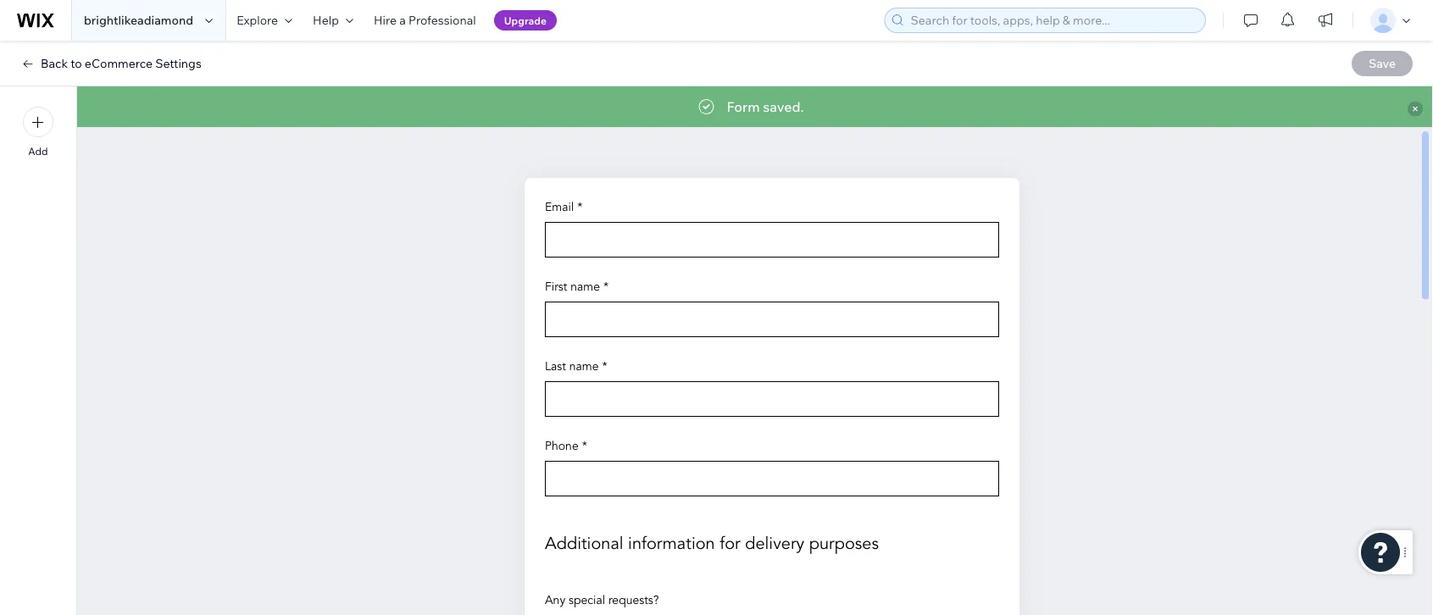 Task type: vqa. For each thing, say whether or not it's contained in the screenshot.
Orders popup button
no



Task type: describe. For each thing, give the bounding box(es) containing it.
a
[[400, 13, 406, 28]]

back
[[41, 56, 68, 71]]

form saved.
[[727, 98, 804, 115]]

professional
[[409, 13, 476, 28]]

add button
[[23, 107, 53, 158]]

help button
[[303, 0, 364, 41]]

hire a professional
[[374, 13, 476, 28]]

add
[[28, 145, 48, 158]]

Search for tools, apps, help & more... field
[[906, 8, 1201, 32]]

upgrade button
[[494, 10, 557, 31]]

settings
[[155, 56, 202, 71]]

explore
[[237, 13, 278, 28]]



Task type: locate. For each thing, give the bounding box(es) containing it.
brightlikeadiamond
[[84, 13, 193, 28]]

back to ecommerce settings
[[41, 56, 202, 71]]

back to ecommerce settings button
[[20, 56, 202, 71]]

saved.
[[763, 98, 804, 115]]

to
[[71, 56, 82, 71]]

hire a professional link
[[364, 0, 486, 41]]

help
[[313, 13, 339, 28]]

form saved. alert
[[77, 86, 1434, 127]]

ecommerce
[[85, 56, 153, 71]]

form
[[727, 98, 760, 115]]

hire
[[374, 13, 397, 28]]

upgrade
[[504, 14, 547, 27]]



